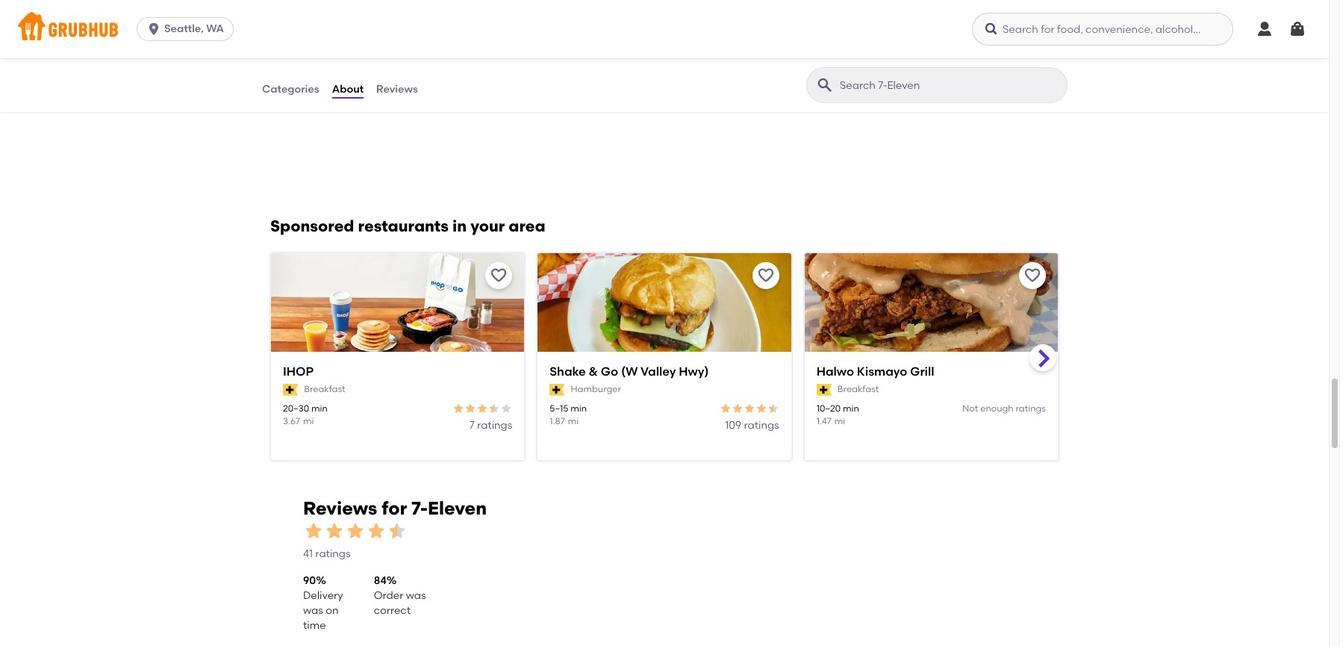 Task type: locate. For each thing, give the bounding box(es) containing it.
3 mi from the left
[[835, 416, 846, 427]]

halwo kismayo grill link
[[817, 364, 1047, 380]]

0 vertical spatial reviews
[[377, 83, 418, 96]]

0 horizontal spatial was
[[303, 604, 323, 617]]

1 breakfast from the left
[[304, 384, 346, 395]]

41
[[303, 547, 313, 560]]

90 delivery was on time
[[303, 575, 343, 632]]

&
[[589, 364, 598, 379]]

3 min from the left
[[843, 403, 860, 414]]

subscription pass image up 10–20
[[817, 384, 832, 396]]

subscription pass image
[[550, 384, 565, 396]]

ratings right 7
[[477, 419, 513, 432]]

mi right 3.67
[[303, 416, 314, 427]]

eleven
[[369, 74, 402, 87], [428, 498, 487, 519]]

correct
[[374, 604, 411, 617]]

was right order
[[406, 589, 426, 602]]

svg image
[[1256, 20, 1274, 38], [1289, 20, 1307, 38], [985, 22, 1000, 37]]

min inside 10–20 min 1.47 mi
[[843, 403, 860, 414]]

0 horizontal spatial subscription pass image
[[283, 384, 298, 396]]

20–30
[[283, 403, 309, 414]]

1 horizontal spatial subscription pass image
[[817, 384, 832, 396]]

1.87
[[550, 416, 565, 427]]

ratings right 41
[[315, 547, 351, 560]]

1 subscription pass image from the left
[[283, 384, 298, 396]]

restaurants
[[358, 216, 449, 235]]

reviews up 41 ratings
[[303, 498, 377, 519]]

0 horizontal spatial min
[[312, 403, 328, 414]]

0 horizontal spatial mi
[[303, 416, 314, 427]]

1 horizontal spatial min
[[571, 403, 587, 414]]

20–30 min 3.67 mi
[[283, 403, 328, 427]]

Search 7-Eleven search field
[[839, 78, 1063, 93]]

save this restaurant button
[[486, 262, 513, 289], [753, 262, 780, 289], [1020, 262, 1047, 289]]

save this restaurant button for shake
[[753, 262, 780, 289]]

min for ihop
[[312, 403, 328, 414]]

2 horizontal spatial min
[[843, 403, 860, 414]]

was inside the 90 delivery was on time
[[303, 604, 323, 617]]

min for shake & go (w valley hwy)
[[571, 403, 587, 414]]

save this restaurant image for halwo kismayo grill
[[1024, 266, 1042, 284]]

1 horizontal spatial svg image
[[1256, 20, 1274, 38]]

reviews inside button
[[377, 83, 418, 96]]

ratings for 109 ratings
[[744, 419, 780, 432]]

2 breakfast from the left
[[838, 384, 879, 395]]

ratings right enough
[[1016, 403, 1047, 414]]

breakfast down halwo kismayo grill
[[838, 384, 879, 395]]

1 vertical spatial was
[[303, 604, 323, 617]]

hamburger
[[571, 384, 621, 395]]

breakfast
[[304, 384, 346, 395], [838, 384, 879, 395]]

84 order was correct
[[374, 575, 426, 617]]

was
[[406, 589, 426, 602], [303, 604, 323, 617]]

reviews
[[377, 83, 418, 96], [303, 498, 377, 519]]

save this restaurant image for shake & go (w valley hwy)
[[757, 266, 775, 284]]

2 save this restaurant button from the left
[[753, 262, 780, 289]]

magnifying glass icon image
[[816, 76, 834, 94]]

0 horizontal spatial breakfast
[[304, 384, 346, 395]]

1 vertical spatial eleven
[[428, 498, 487, 519]]

ihop link
[[283, 364, 513, 380]]

was up the time
[[303, 604, 323, 617]]

0 vertical spatial eleven
[[369, 74, 402, 87]]

mi
[[303, 416, 314, 427], [568, 416, 579, 427], [835, 416, 846, 427]]

breakfast down ihop
[[304, 384, 346, 395]]

subscription pass image for ihop
[[283, 384, 298, 396]]

1 horizontal spatial save this restaurant image
[[1024, 266, 1042, 284]]

save this restaurant image
[[757, 266, 775, 284], [1024, 266, 1042, 284]]

7- right for
[[412, 498, 428, 519]]

7-
[[360, 74, 369, 87], [412, 498, 428, 519]]

5–15
[[550, 403, 569, 414]]

0 horizontal spatial 7-
[[360, 74, 369, 87]]

ratings right 109
[[744, 419, 780, 432]]

2 horizontal spatial svg image
[[1289, 20, 1307, 38]]

about
[[327, 74, 357, 87]]

star icon image
[[453, 402, 465, 414], [465, 402, 477, 414], [477, 402, 489, 414], [489, 402, 501, 414], [489, 402, 501, 414], [501, 402, 513, 414], [720, 402, 732, 414], [732, 402, 744, 414], [744, 402, 756, 414], [756, 402, 768, 414], [768, 402, 780, 414], [768, 402, 780, 414], [303, 521, 324, 542], [324, 521, 345, 542], [345, 521, 366, 542], [366, 521, 387, 542], [387, 521, 408, 542], [387, 521, 408, 542]]

1 horizontal spatial breakfast
[[838, 384, 879, 395]]

mi inside "20–30 min 3.67 mi"
[[303, 416, 314, 427]]

2 min from the left
[[571, 403, 587, 414]]

5–15 min 1.87 mi
[[550, 403, 587, 427]]

0 horizontal spatial svg image
[[985, 22, 1000, 37]]

0 horizontal spatial save this restaurant button
[[486, 262, 513, 289]]

7- right about
[[360, 74, 369, 87]]

min right 10–20
[[843, 403, 860, 414]]

41 ratings
[[303, 547, 351, 560]]

was inside 84 order was correct
[[406, 589, 426, 602]]

0 vertical spatial 7-
[[360, 74, 369, 87]]

1 vertical spatial 7-
[[412, 498, 428, 519]]

ratings
[[1016, 403, 1047, 414], [477, 419, 513, 432], [744, 419, 780, 432], [315, 547, 351, 560]]

2 horizontal spatial save this restaurant button
[[1020, 262, 1047, 289]]

subscription pass image for halwo kismayo grill
[[817, 384, 832, 396]]

2 subscription pass image from the left
[[817, 384, 832, 396]]

min right 20–30
[[312, 403, 328, 414]]

(w
[[621, 364, 638, 379]]

ihop logo image
[[271, 253, 525, 378]]

3 save this restaurant button from the left
[[1020, 262, 1047, 289]]

view more about 7-eleven
[[271, 74, 402, 87]]

1 save this restaurant image from the left
[[757, 266, 775, 284]]

1 mi from the left
[[303, 416, 314, 427]]

halwo
[[817, 364, 855, 379]]

1 horizontal spatial was
[[406, 589, 426, 602]]

2 save this restaurant image from the left
[[1024, 266, 1042, 284]]

halwo kismayo grill logo image
[[805, 253, 1059, 378]]

seattle, wa
[[164, 22, 224, 35]]

time
[[303, 619, 326, 632]]

mi right 1.87
[[568, 416, 579, 427]]

2 horizontal spatial mi
[[835, 416, 846, 427]]

valley
[[641, 364, 676, 379]]

2 mi from the left
[[568, 416, 579, 427]]

save this restaurant image
[[490, 266, 508, 284]]

0 horizontal spatial save this restaurant image
[[757, 266, 775, 284]]

mi for shake & go (w valley hwy)
[[568, 416, 579, 427]]

eleven right for
[[428, 498, 487, 519]]

0 vertical spatial was
[[406, 589, 426, 602]]

mi inside 5–15 min 1.87 mi
[[568, 416, 579, 427]]

Search for food, convenience, alcohol... search field
[[973, 13, 1234, 46]]

min inside 5–15 min 1.87 mi
[[571, 403, 587, 414]]

min inside "20–30 min 3.67 mi"
[[312, 403, 328, 414]]

reviews right about
[[377, 83, 418, 96]]

about button
[[331, 58, 365, 112]]

svg image
[[146, 22, 161, 37]]

subscription pass image
[[283, 384, 298, 396], [817, 384, 832, 396]]

mi inside 10–20 min 1.47 mi
[[835, 416, 846, 427]]

mi right 1.47
[[835, 416, 846, 427]]

1 horizontal spatial save this restaurant button
[[753, 262, 780, 289]]

min for halwo kismayo grill
[[843, 403, 860, 414]]

eleven right about button
[[369, 74, 402, 87]]

min right the 5–15
[[571, 403, 587, 414]]

1 vertical spatial reviews
[[303, 498, 377, 519]]

subscription pass image up 20–30
[[283, 384, 298, 396]]

1 horizontal spatial mi
[[568, 416, 579, 427]]

1 min from the left
[[312, 403, 328, 414]]

min
[[312, 403, 328, 414], [571, 403, 587, 414], [843, 403, 860, 414]]



Task type: describe. For each thing, give the bounding box(es) containing it.
grill
[[911, 364, 935, 379]]

was for on
[[303, 604, 323, 617]]

on
[[326, 604, 339, 617]]

ratings for 7 ratings
[[477, 419, 513, 432]]

shake & go (w valley hwy)
[[550, 364, 709, 379]]

categories button
[[261, 58, 320, 112]]

shake & go (w valley hwy) link
[[550, 364, 780, 380]]

main navigation navigation
[[0, 0, 1330, 58]]

seattle,
[[164, 22, 204, 35]]

about
[[332, 83, 364, 96]]

in
[[453, 216, 467, 235]]

more
[[298, 74, 324, 87]]

reviews for reviews
[[377, 83, 418, 96]]

reviews for 7-eleven
[[303, 498, 487, 519]]

84
[[374, 575, 387, 587]]

0 horizontal spatial eleven
[[369, 74, 402, 87]]

enough
[[981, 403, 1014, 414]]

not
[[963, 403, 979, 414]]

breakfast for halwo kismayo grill
[[838, 384, 879, 395]]

3.67
[[283, 416, 300, 427]]

breakfast for ihop
[[304, 384, 346, 395]]

90
[[303, 575, 316, 587]]

sponsored restaurants in your area
[[270, 216, 546, 235]]

109
[[726, 419, 742, 432]]

area
[[509, 216, 546, 235]]

go
[[601, 364, 619, 379]]

10–20
[[817, 403, 841, 414]]

your
[[471, 216, 505, 235]]

1 horizontal spatial 7-
[[412, 498, 428, 519]]

sponsored
[[270, 216, 354, 235]]

1 horizontal spatial eleven
[[428, 498, 487, 519]]

for
[[382, 498, 407, 519]]

7
[[470, 419, 475, 432]]

shake & go (w valley hwy) logo image
[[538, 253, 792, 378]]

halwo kismayo grill
[[817, 364, 935, 379]]

7 ratings
[[470, 419, 513, 432]]

1.47
[[817, 416, 832, 427]]

109 ratings
[[726, 419, 780, 432]]

hwy)
[[679, 364, 709, 379]]

reviews for reviews for 7-eleven
[[303, 498, 377, 519]]

not enough ratings
[[963, 403, 1047, 414]]

mi for ihop
[[303, 416, 314, 427]]

order
[[374, 589, 404, 602]]

ihop
[[283, 364, 314, 379]]

1 save this restaurant button from the left
[[486, 262, 513, 289]]

save this restaurant button for halwo
[[1020, 262, 1047, 289]]

10–20 min 1.47 mi
[[817, 403, 860, 427]]

wa
[[206, 22, 224, 35]]

mi for halwo kismayo grill
[[835, 416, 846, 427]]

seattle, wa button
[[137, 17, 240, 41]]

shake
[[550, 364, 586, 379]]

ratings for 41 ratings
[[315, 547, 351, 560]]

reviews button
[[376, 58, 419, 112]]

was for correct
[[406, 589, 426, 602]]

view
[[271, 74, 295, 87]]

delivery
[[303, 589, 343, 602]]

categories
[[262, 83, 319, 96]]

kismayo
[[857, 364, 908, 379]]



Task type: vqa. For each thing, say whether or not it's contained in the screenshot.
MI inside the '20–30 Min 3.67 Mi'
yes



